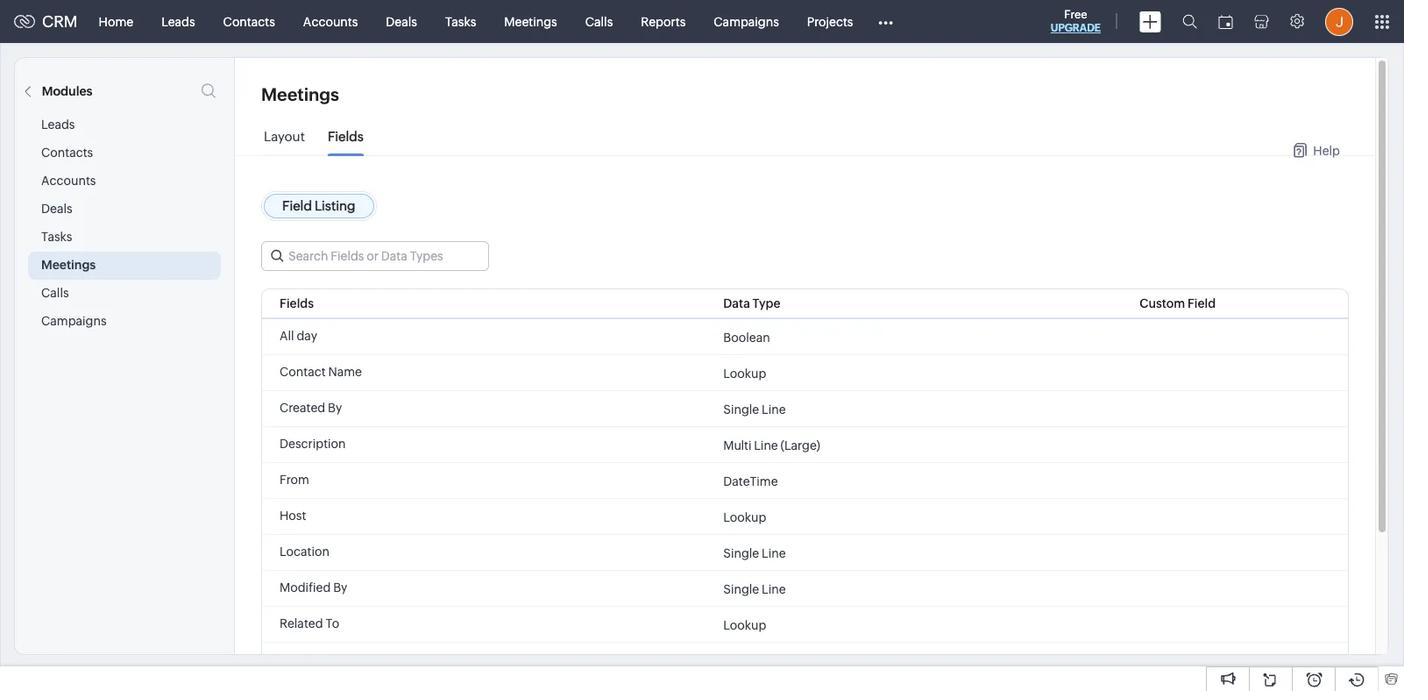 Task type: vqa. For each thing, say whether or not it's contained in the screenshot.
"Line" related to Location
yes



Task type: locate. For each thing, give the bounding box(es) containing it.
single for repeat
[[724, 654, 760, 668]]

0 vertical spatial leads
[[161, 14, 195, 28]]

1 horizontal spatial tasks
[[445, 14, 476, 28]]

search image
[[1183, 14, 1198, 29]]

single
[[724, 402, 760, 416], [724, 546, 760, 560], [724, 582, 760, 596], [724, 654, 760, 668]]

4 single line from the top
[[724, 654, 786, 668]]

create menu element
[[1129, 0, 1172, 43]]

Other Modules field
[[868, 7, 905, 36]]

by for created by
[[328, 401, 342, 415]]

1 horizontal spatial deals
[[386, 14, 417, 28]]

deals
[[386, 14, 417, 28], [41, 202, 72, 216]]

Search Fields or Data Types text field
[[262, 242, 488, 270]]

contacts link
[[209, 0, 289, 43]]

contact
[[280, 365, 326, 379]]

reports link
[[627, 0, 700, 43]]

1 horizontal spatial accounts
[[303, 14, 358, 28]]

1 horizontal spatial meetings
[[261, 84, 339, 104]]

0 horizontal spatial contacts
[[41, 146, 93, 160]]

0 horizontal spatial deals
[[41, 202, 72, 216]]

0 vertical spatial accounts
[[303, 14, 358, 28]]

0 vertical spatial lookup
[[724, 366, 767, 380]]

leads link
[[147, 0, 209, 43]]

0 horizontal spatial fields
[[280, 296, 314, 310]]

0 vertical spatial contacts
[[223, 14, 275, 28]]

2 single from the top
[[724, 546, 760, 560]]

1 vertical spatial meetings
[[261, 84, 339, 104]]

accounts link
[[289, 0, 372, 43]]

by right created
[[328, 401, 342, 415]]

contact name
[[280, 365, 362, 379]]

single for created by
[[724, 402, 760, 416]]

crm link
[[14, 12, 78, 31]]

host
[[280, 509, 306, 523]]

data
[[724, 296, 750, 310]]

1 single from the top
[[724, 402, 760, 416]]

campaigns
[[714, 14, 779, 28], [41, 314, 107, 328]]

0 horizontal spatial leads
[[41, 118, 75, 132]]

by right modified
[[333, 581, 348, 595]]

calls
[[586, 14, 613, 28], [41, 286, 69, 300]]

lookup for to
[[724, 618, 767, 632]]

single for location
[[724, 546, 760, 560]]

deals inside deals link
[[386, 14, 417, 28]]

free
[[1065, 8, 1088, 21]]

single line
[[724, 402, 786, 416], [724, 546, 786, 560], [724, 582, 786, 596], [724, 654, 786, 668]]

0 vertical spatial campaigns
[[714, 14, 779, 28]]

contacts down modules
[[41, 146, 93, 160]]

fields link
[[328, 129, 364, 157]]

modified
[[280, 581, 331, 595]]

home link
[[85, 0, 147, 43]]

line for description
[[754, 438, 778, 452]]

reports
[[641, 14, 686, 28]]

from
[[280, 473, 309, 487]]

0 horizontal spatial calls
[[41, 286, 69, 300]]

datetime
[[724, 474, 778, 488]]

leads right home
[[161, 14, 195, 28]]

meetings link
[[490, 0, 572, 43]]

accounts
[[303, 14, 358, 28], [41, 174, 96, 188]]

calls link
[[572, 0, 627, 43]]

1 vertical spatial tasks
[[41, 230, 72, 244]]

0 vertical spatial calls
[[586, 14, 613, 28]]

1 lookup from the top
[[724, 366, 767, 380]]

0 vertical spatial deals
[[386, 14, 417, 28]]

single for modified by
[[724, 582, 760, 596]]

contacts right leads link
[[223, 14, 275, 28]]

all
[[280, 329, 294, 343]]

2 vertical spatial lookup
[[724, 618, 767, 632]]

0 vertical spatial meetings
[[505, 14, 557, 28]]

fields
[[328, 129, 364, 144], [280, 296, 314, 310]]

meetings
[[505, 14, 557, 28], [261, 84, 339, 104], [41, 258, 96, 272]]

layout link
[[264, 129, 305, 157]]

1 horizontal spatial leads
[[161, 14, 195, 28]]

1 vertical spatial lookup
[[724, 510, 767, 524]]

profile image
[[1326, 7, 1354, 36]]

tasks
[[445, 14, 476, 28], [41, 230, 72, 244]]

1 single line from the top
[[724, 402, 786, 416]]

2 lookup from the top
[[724, 510, 767, 524]]

0 horizontal spatial campaigns
[[41, 314, 107, 328]]

1 vertical spatial accounts
[[41, 174, 96, 188]]

2 horizontal spatial meetings
[[505, 14, 557, 28]]

leads down modules
[[41, 118, 75, 132]]

0 vertical spatial by
[[328, 401, 342, 415]]

1 vertical spatial campaigns
[[41, 314, 107, 328]]

fields right layout
[[328, 129, 364, 144]]

create menu image
[[1140, 11, 1162, 32]]

deals link
[[372, 0, 431, 43]]

2 vertical spatial meetings
[[41, 258, 96, 272]]

leads
[[161, 14, 195, 28], [41, 118, 75, 132]]

related
[[280, 616, 323, 631]]

1 vertical spatial by
[[333, 581, 348, 595]]

line for modified by
[[762, 582, 786, 596]]

created
[[280, 401, 325, 415]]

3 lookup from the top
[[724, 618, 767, 632]]

multi line (large)
[[724, 438, 821, 452]]

lookup for name
[[724, 366, 767, 380]]

1 vertical spatial fields
[[280, 296, 314, 310]]

lookup
[[724, 366, 767, 380], [724, 510, 767, 524], [724, 618, 767, 632]]

line
[[762, 402, 786, 416], [754, 438, 778, 452], [762, 546, 786, 560], [762, 582, 786, 596], [762, 654, 786, 668]]

home
[[99, 14, 133, 28]]

2 single line from the top
[[724, 546, 786, 560]]

1 vertical spatial calls
[[41, 286, 69, 300]]

fields up all day
[[280, 296, 314, 310]]

by
[[328, 401, 342, 415], [333, 581, 348, 595]]

3 single from the top
[[724, 582, 760, 596]]

contacts
[[223, 14, 275, 28], [41, 146, 93, 160]]

single line for created by
[[724, 402, 786, 416]]

1 horizontal spatial contacts
[[223, 14, 275, 28]]

modules
[[42, 84, 93, 98]]

repeat
[[280, 652, 320, 666]]

line for created by
[[762, 402, 786, 416]]

0 horizontal spatial tasks
[[41, 230, 72, 244]]

3 single line from the top
[[724, 582, 786, 596]]

0 vertical spatial fields
[[328, 129, 364, 144]]

4 single from the top
[[724, 654, 760, 668]]

line for repeat
[[762, 654, 786, 668]]



Task type: describe. For each thing, give the bounding box(es) containing it.
search element
[[1172, 0, 1208, 43]]

1 vertical spatial deals
[[41, 202, 72, 216]]

description
[[280, 437, 346, 451]]

single line for repeat
[[724, 654, 786, 668]]

custom field
[[1140, 296, 1216, 310]]

all day
[[280, 329, 317, 343]]

0 horizontal spatial accounts
[[41, 174, 96, 188]]

single line for location
[[724, 546, 786, 560]]

multi
[[724, 438, 752, 452]]

to
[[326, 616, 340, 631]]

created by
[[280, 401, 342, 415]]

layout
[[264, 129, 305, 144]]

crm
[[42, 12, 78, 31]]

1 horizontal spatial fields
[[328, 129, 364, 144]]

(large)
[[781, 438, 821, 452]]

name
[[328, 365, 362, 379]]

modified by
[[280, 581, 348, 595]]

day
[[297, 329, 317, 343]]

1 horizontal spatial calls
[[586, 14, 613, 28]]

profile element
[[1315, 0, 1364, 43]]

1 horizontal spatial campaigns
[[714, 14, 779, 28]]

custom
[[1140, 296, 1186, 310]]

upgrade
[[1051, 22, 1101, 34]]

free upgrade
[[1051, 8, 1101, 34]]

tasks link
[[431, 0, 490, 43]]

by for modified by
[[333, 581, 348, 595]]

field
[[1188, 296, 1216, 310]]

calendar image
[[1219, 14, 1234, 28]]

data type
[[724, 296, 781, 310]]

projects link
[[793, 0, 868, 43]]

help
[[1314, 143, 1341, 157]]

0 horizontal spatial meetings
[[41, 258, 96, 272]]

location
[[280, 545, 330, 559]]

0 vertical spatial tasks
[[445, 14, 476, 28]]

projects
[[807, 14, 854, 28]]

1 vertical spatial leads
[[41, 118, 75, 132]]

single line for modified by
[[724, 582, 786, 596]]

line for location
[[762, 546, 786, 560]]

type
[[753, 296, 781, 310]]

related to
[[280, 616, 340, 631]]

accounts inside accounts link
[[303, 14, 358, 28]]

boolean
[[724, 330, 770, 344]]

campaigns link
[[700, 0, 793, 43]]

1 vertical spatial contacts
[[41, 146, 93, 160]]



